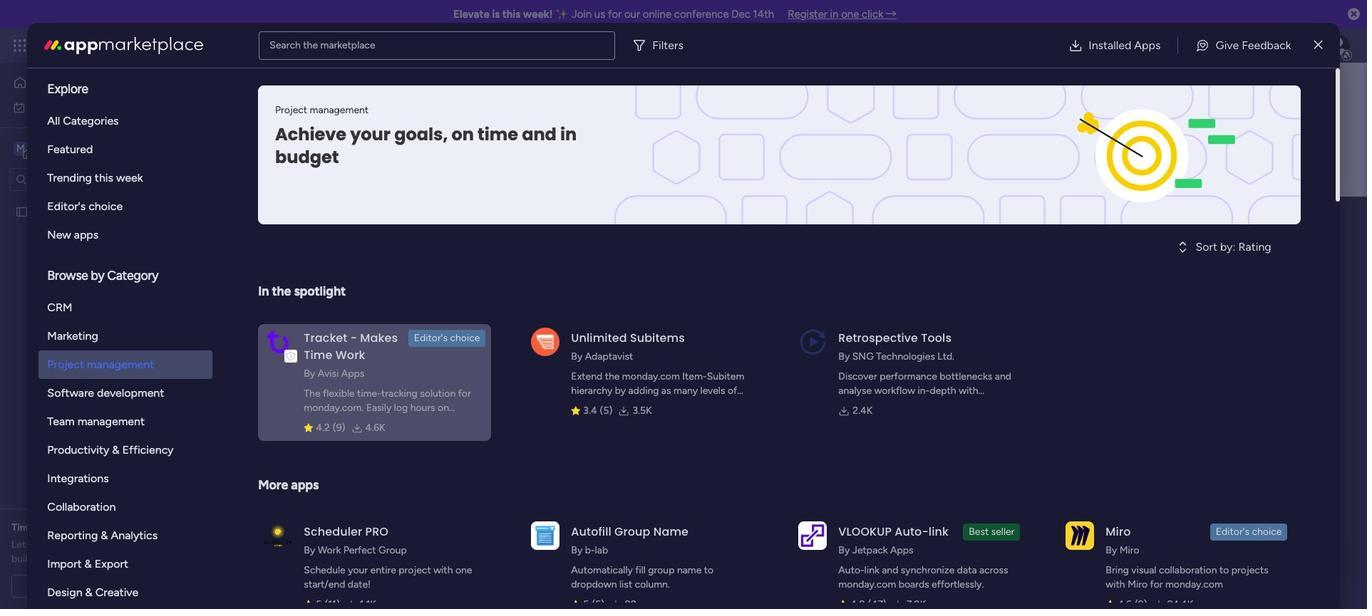 Task type: locate. For each thing, give the bounding box(es) containing it.
0 vertical spatial boards
[[308, 287, 343, 301]]

editor's choice up solution
[[414, 332, 480, 344]]

1 horizontal spatial apps
[[891, 545, 914, 557]]

by left the jetpack
[[839, 545, 850, 557]]

2 horizontal spatial apps
[[1135, 38, 1161, 52]]

of right free
[[85, 553, 95, 565]]

miro down 'visual'
[[1128, 579, 1148, 591]]

auto-link and synchronize data across monday.com boards effortlessly.
[[839, 565, 1009, 591]]

0 vertical spatial work
[[336, 347, 365, 364]]

1 vertical spatial as
[[638, 399, 648, 411]]

project management achieve your goals, on time and in budget
[[275, 104, 577, 169]]

0 horizontal spatial the
[[272, 284, 291, 299]]

& left what on the bottom left of page
[[101, 529, 108, 543]]

apps right more
[[291, 478, 319, 493]]

main workspace inside workspace selection element
[[33, 142, 117, 155]]

0 horizontal spatial of
[[85, 553, 95, 565]]

help image
[[1278, 39, 1292, 53]]

0 vertical spatial project
[[902, 399, 934, 411]]

schedule inside button
[[47, 580, 88, 593]]

entire
[[370, 565, 396, 577]]

editor's right makes
[[414, 332, 448, 344]]

monday.com
[[622, 371, 680, 383], [839, 579, 897, 591], [1166, 579, 1224, 591]]

0 horizontal spatial with
[[434, 565, 453, 577]]

join
[[572, 8, 592, 21]]

link down the jetpack
[[865, 565, 880, 577]]

1 vertical spatial you
[[651, 399, 667, 411]]

0 horizontal spatial main
[[33, 142, 58, 155]]

in inside project management achieve your goals, on time and in budget
[[561, 123, 577, 146]]

1 vertical spatial main
[[356, 202, 411, 234]]

boards inside auto-link and synchronize data across monday.com boards effortlessly.
[[899, 579, 930, 591]]

vlookup
[[839, 524, 892, 540]]

1 horizontal spatial with
[[959, 385, 979, 397]]

1 horizontal spatial project
[[275, 104, 308, 116]]

with right 'entire' at bottom
[[434, 565, 453, 577]]

installed
[[1089, 38, 1132, 52]]

1 vertical spatial in
[[561, 123, 577, 146]]

this right recently
[[476, 322, 492, 334]]

schedule inside schedule your entire project with one start/end date!
[[304, 565, 346, 577]]

by inside retrospective tools by sng technologies ltd.
[[839, 351, 850, 363]]

workspace image
[[14, 141, 28, 157]]

link up synchronize
[[929, 524, 949, 540]]

0 vertical spatial on
[[452, 123, 474, 146]]

2 horizontal spatial editor's choice
[[1216, 526, 1282, 538]]

3.4 (5)
[[584, 405, 613, 417]]

adaptavist
[[585, 351, 633, 363]]

1 vertical spatial project
[[399, 565, 431, 577]]

workspace selection element
[[14, 140, 119, 159]]

0 vertical spatial with
[[959, 385, 979, 397]]

in right time
[[561, 123, 577, 146]]

public board image
[[15, 205, 29, 219]]

& left the efficiency
[[112, 444, 120, 457]]

for left an
[[36, 522, 50, 534]]

miro inside bring visual collaboration to projects with miro for monday.com
[[1128, 579, 1148, 591]]

adding
[[629, 385, 659, 397]]

avisi
[[318, 368, 339, 380]]

app logo image for discover performance bottlenecks and analyse workflow in-depth with animations of project history, charts and statistics.
[[799, 328, 827, 356]]

1 vertical spatial with
[[434, 565, 453, 577]]

app logo image for extend the monday.com item-subitem hierarchy by adding as many levels of child subitems as you need.
[[531, 328, 560, 356]]

editor's choice down search in workspace field
[[47, 200, 123, 213]]

on down solution
[[438, 402, 449, 414]]

jetpack
[[853, 545, 888, 557]]

by inside autofill group name by b-lab
[[571, 545, 583, 557]]

and down by jetpack apps
[[882, 565, 899, 577]]

-
[[351, 330, 357, 347]]

management for team management
[[77, 415, 145, 429]]

by
[[91, 268, 104, 284], [615, 385, 626, 397]]

1 horizontal spatial main
[[356, 202, 411, 234]]

apps right notifications icon
[[1135, 38, 1161, 52]]

time inside time for an expert review let our experts review what you've built so far. free of charge
[[11, 522, 34, 534]]

for down 'visual'
[[1151, 579, 1163, 591]]

the
[[303, 39, 318, 51], [272, 284, 291, 299], [605, 371, 620, 383]]

by left sng
[[839, 351, 850, 363]]

0 horizontal spatial on
[[438, 402, 449, 414]]

the for marketplace
[[303, 39, 318, 51]]

miro up by miro
[[1106, 524, 1131, 540]]

& right free
[[84, 558, 92, 571]]

& for export
[[84, 558, 92, 571]]

1 horizontal spatial the
[[303, 39, 318, 51]]

apps for new apps
[[74, 228, 99, 242]]

by left avisi at bottom
[[304, 368, 315, 380]]

& right design
[[85, 586, 93, 600]]

1 to from the left
[[704, 565, 714, 577]]

test list box
[[0, 197, 182, 416]]

brad klo image
[[1328, 34, 1351, 57]]

0 vertical spatial apps
[[74, 228, 99, 242]]

0 horizontal spatial apps
[[74, 228, 99, 242]]

0 horizontal spatial in
[[465, 322, 473, 334]]

test right public board image
[[34, 206, 52, 218]]

1 horizontal spatial our
[[625, 8, 640, 21]]

browse by category
[[47, 268, 159, 284]]

and
[[522, 123, 557, 146], [302, 322, 319, 334], [995, 371, 1012, 383], [1002, 399, 1019, 411], [368, 416, 385, 429], [882, 565, 899, 577]]

one inside schedule your entire project with one start/end date!
[[456, 565, 472, 577]]

1 vertical spatial schedule
[[47, 580, 88, 593]]

team
[[47, 415, 75, 429]]

project inside project management achieve your goals, on time and in budget
[[275, 104, 308, 116]]

in right register
[[830, 8, 839, 21]]

review up what on the bottom left of page
[[98, 522, 129, 534]]

analyse
[[839, 385, 872, 397]]

of
[[728, 385, 737, 397], [890, 399, 899, 411], [85, 553, 95, 565]]

app logo image for automatically fill group name to dropdown list column.
[[531, 522, 560, 550]]

editor's down search in workspace field
[[47, 200, 86, 213]]

by left the b-
[[571, 545, 583, 557]]

one
[[842, 8, 860, 21], [456, 565, 472, 577]]

categories
[[63, 114, 119, 128]]

by inside scheduler pro by work perfect group
[[304, 545, 315, 557]]

work for monday
[[115, 37, 141, 53]]

apps down vlookup auto-link
[[891, 545, 914, 557]]

this right is
[[503, 8, 521, 21]]

your left the goals,
[[350, 123, 391, 146]]

notifications image
[[1117, 39, 1132, 53]]

in
[[258, 284, 269, 299]]

auto- down the jetpack
[[839, 565, 865, 577]]

choice down "trending this week"
[[89, 200, 123, 213]]

our up so
[[28, 539, 43, 551]]

by right "browse"
[[91, 268, 104, 284]]

many
[[674, 385, 698, 397]]

project inside schedule your entire project with one start/end date!
[[399, 565, 431, 577]]

1 vertical spatial apps
[[341, 368, 365, 380]]

boards and dashboards you visited recently in this workspace
[[269, 322, 542, 334]]

app logo image down more
[[264, 522, 293, 550]]

0 horizontal spatial editor's choice
[[47, 200, 123, 213]]

link
[[929, 524, 949, 540], [865, 565, 880, 577]]

group up 'entire' at bottom
[[379, 545, 407, 557]]

this
[[503, 8, 521, 21], [95, 171, 113, 185], [476, 322, 492, 334]]

test inside list box
[[34, 206, 52, 218]]

time down tracket
[[304, 347, 333, 364]]

time inside tracket - makes time work
[[304, 347, 333, 364]]

choice up projects
[[1252, 526, 1282, 538]]

project up the achieve
[[275, 104, 308, 116]]

and right time
[[522, 123, 557, 146]]

app logo image left sng
[[799, 328, 827, 356]]

2 horizontal spatial editor's
[[1216, 526, 1250, 538]]

0 vertical spatial main
[[33, 142, 58, 155]]

monday.com up the 'adding'
[[622, 371, 680, 383]]

expert
[[66, 522, 96, 534]]

2 to from the left
[[1220, 565, 1230, 577]]

time up the let
[[11, 522, 34, 534]]

1 horizontal spatial schedule
[[304, 565, 346, 577]]

1 vertical spatial group
[[379, 545, 407, 557]]

rating
[[1239, 240, 1272, 254]]

1 vertical spatial work
[[318, 545, 341, 557]]

work up all
[[48, 101, 69, 113]]

0 horizontal spatial link
[[865, 565, 880, 577]]

and inside project management achieve your goals, on time and in budget
[[522, 123, 557, 146]]

0 horizontal spatial editor's
[[47, 200, 86, 213]]

installed apps button
[[1058, 31, 1173, 60]]

search everything image
[[1246, 39, 1261, 53]]

auto- up by jetpack apps
[[895, 524, 929, 540]]

monday.com down collaboration
[[1166, 579, 1224, 591]]

1 horizontal spatial work
[[115, 37, 141, 53]]

1 vertical spatial on
[[438, 402, 449, 414]]

with inside discover performance bottlenecks and analyse workflow in-depth with animations of project history, charts and statistics.
[[959, 385, 979, 397]]

2 vertical spatial this
[[476, 322, 492, 334]]

app logo image left "unlimited"
[[531, 328, 560, 356]]

0 vertical spatial one
[[842, 8, 860, 21]]

2 vertical spatial of
[[85, 553, 95, 565]]

miro up the bring
[[1120, 545, 1140, 557]]

1 vertical spatial the
[[272, 284, 291, 299]]

work right monday on the left top of the page
[[115, 37, 141, 53]]

test right public board icon
[[293, 355, 312, 367]]

apps inside button
[[1135, 38, 1161, 52]]

monday.com down the jetpack
[[839, 579, 897, 591]]

in-
[[918, 385, 930, 397]]

boards down synchronize
[[899, 579, 930, 591]]

1 vertical spatial your
[[348, 565, 368, 577]]

this left week
[[95, 171, 113, 185]]

1 vertical spatial main workspace
[[356, 202, 539, 234]]

management inside project management achieve your goals, on time and in budget
[[310, 104, 369, 116]]

work
[[115, 37, 141, 53], [48, 101, 69, 113]]

management for project management
[[87, 358, 154, 371]]

retrospective tools by sng technologies ltd.
[[839, 330, 955, 363]]

on inside project management achieve your goals, on time and in budget
[[452, 123, 474, 146]]

tracket - makes time work
[[304, 330, 398, 364]]

apps up flexible
[[341, 368, 365, 380]]

1 vertical spatial boards
[[899, 579, 930, 591]]

by inside extend the monday.com item-subitem hierarchy by adding as many levels of child subitems as you need.
[[615, 385, 626, 397]]

b-
[[585, 545, 595, 557]]

to right name
[[704, 565, 714, 577]]

app logo image
[[264, 328, 293, 356], [531, 328, 560, 356], [799, 328, 827, 356], [264, 522, 293, 550], [531, 522, 560, 550], [799, 522, 827, 550], [1066, 522, 1095, 550]]

project down in- on the right of the page
[[902, 399, 934, 411]]

apps right new
[[74, 228, 99, 242]]

1 horizontal spatial choice
[[450, 332, 480, 344]]

0 vertical spatial time
[[304, 347, 333, 364]]

of inside extend the monday.com item-subitem hierarchy by adding as many levels of child subitems as you need.
[[728, 385, 737, 397]]

productivity & efficiency
[[47, 444, 174, 457]]

1 vertical spatial work
[[48, 101, 69, 113]]

test for public board icon
[[293, 355, 312, 367]]

0 vertical spatial test
[[34, 206, 52, 218]]

public board image
[[270, 353, 285, 369]]

work for my
[[48, 101, 69, 113]]

with
[[959, 385, 979, 397], [434, 565, 453, 577], [1106, 579, 1126, 591]]

2.4k
[[853, 405, 873, 417]]

0 vertical spatial the
[[303, 39, 318, 51]]

work down scheduler
[[318, 545, 341, 557]]

2 vertical spatial apps
[[891, 545, 914, 557]]

bottlenecks
[[940, 371, 993, 383]]

on left time
[[452, 123, 474, 146]]

1 horizontal spatial you
[[651, 399, 667, 411]]

app logo image left tracket
[[264, 328, 293, 356]]

flexible
[[323, 388, 355, 400]]

budget
[[275, 145, 339, 169]]

of down the workflow at bottom right
[[890, 399, 899, 411]]

with inside bring visual collaboration to projects with miro for monday.com
[[1106, 579, 1126, 591]]

with down bottlenecks
[[959, 385, 979, 397]]

the down adaptavist
[[605, 371, 620, 383]]

choice right 'visited'
[[450, 332, 480, 344]]

2 horizontal spatial the
[[605, 371, 620, 383]]

group inside autofill group name by b-lab
[[615, 524, 651, 540]]

1 vertical spatial of
[[890, 399, 899, 411]]

the inside extend the monday.com item-subitem hierarchy by adding as many levels of child subitems as you need.
[[605, 371, 620, 383]]

autofill
[[571, 524, 612, 540]]

plans
[[269, 39, 292, 51]]

1 horizontal spatial apps
[[291, 478, 319, 493]]

for inside "the flexible time-tracking solution for monday.com. easily log hours on existing items and subitems."
[[458, 388, 471, 400]]

group
[[615, 524, 651, 540], [379, 545, 407, 557]]

app logo image left vlookup
[[799, 522, 827, 550]]

meeting
[[98, 580, 135, 593]]

& for analytics
[[101, 529, 108, 543]]

Main workspace field
[[352, 202, 1310, 234]]

to inside automatically fill group name to dropdown list column.
[[704, 565, 714, 577]]

register in one click →
[[788, 8, 897, 21]]

schedule up start/end
[[304, 565, 346, 577]]

project
[[902, 399, 934, 411], [399, 565, 431, 577]]

design & creative
[[47, 586, 138, 600]]

animations
[[839, 399, 887, 411]]

project up the software
[[47, 358, 84, 371]]

project right 'entire' at bottom
[[399, 565, 431, 577]]

schedule for schedule a meeting
[[47, 580, 88, 593]]

monday work management
[[63, 37, 222, 53]]

0 horizontal spatial project
[[399, 565, 431, 577]]

register
[[788, 8, 828, 21]]

0 vertical spatial work
[[115, 37, 141, 53]]

our left online
[[625, 8, 640, 21]]

2 vertical spatial editor's choice
[[1216, 526, 1282, 538]]

spotlight
[[294, 284, 346, 299]]

schedule down import
[[47, 580, 88, 593]]

schedule
[[304, 565, 346, 577], [47, 580, 88, 593]]

editor's up projects
[[1216, 526, 1250, 538]]

performance
[[880, 371, 938, 383]]

charts
[[972, 399, 1000, 411]]

so
[[34, 553, 44, 565]]

time
[[478, 123, 519, 146]]

editor's choice up projects
[[1216, 526, 1282, 538]]

0 horizontal spatial one
[[456, 565, 472, 577]]

of down subitem
[[728, 385, 737, 397]]

you down the 'adding'
[[651, 399, 667, 411]]

monday.com inside bring visual collaboration to projects with miro for monday.com
[[1166, 579, 1224, 591]]

miro
[[1106, 524, 1131, 540], [1120, 545, 1140, 557], [1128, 579, 1148, 591]]

0 vertical spatial workspace
[[61, 142, 117, 155]]

0 vertical spatial main workspace
[[33, 142, 117, 155]]

0 vertical spatial link
[[929, 524, 949, 540]]

log
[[394, 402, 408, 414]]

you inside extend the monday.com item-subitem hierarchy by adding as many levels of child subitems as you need.
[[651, 399, 667, 411]]

and down easily
[[368, 416, 385, 429]]

for right solution
[[458, 388, 471, 400]]

1 horizontal spatial on
[[452, 123, 474, 146]]

1 vertical spatial project
[[47, 358, 84, 371]]

to inside bring visual collaboration to projects with miro for monday.com
[[1220, 565, 1230, 577]]

the for spotlight
[[272, 284, 291, 299]]

app logo image left autofill
[[531, 522, 560, 550]]

and up charts
[[995, 371, 1012, 383]]

work down -
[[336, 347, 365, 364]]

0 vertical spatial choice
[[89, 200, 123, 213]]

1 horizontal spatial to
[[1220, 565, 1230, 577]]

2 vertical spatial miro
[[1128, 579, 1148, 591]]

group left "name"
[[615, 524, 651, 540]]

the right in
[[272, 284, 291, 299]]

best seller
[[969, 526, 1015, 538]]

0 vertical spatial group
[[615, 524, 651, 540]]

0 horizontal spatial you
[[375, 322, 392, 334]]

2 horizontal spatial with
[[1106, 579, 1126, 591]]

0 horizontal spatial schedule
[[47, 580, 88, 593]]

add to favorites image
[[921, 353, 935, 368]]

2 vertical spatial choice
[[1252, 526, 1282, 538]]

as left many
[[662, 385, 671, 397]]

software development
[[47, 386, 164, 400]]

autofill group name by b-lab
[[571, 524, 689, 557]]

to left projects
[[1220, 565, 1230, 577]]

1 horizontal spatial boards
[[899, 579, 930, 591]]

all categories
[[47, 114, 119, 128]]

my work button
[[9, 96, 153, 119]]

select product image
[[13, 39, 27, 53]]

1 vertical spatial our
[[28, 539, 43, 551]]

0 horizontal spatial group
[[379, 545, 407, 557]]

0 horizontal spatial main workspace
[[33, 142, 117, 155]]

& for creative
[[85, 586, 93, 600]]

1 horizontal spatial group
[[615, 524, 651, 540]]

2 horizontal spatial of
[[890, 399, 899, 411]]

0 vertical spatial schedule
[[304, 565, 346, 577]]

choice for tracket - makes time work
[[450, 332, 480, 344]]

0 vertical spatial our
[[625, 8, 640, 21]]

app logo image for schedule your entire project with one start/end date!
[[264, 522, 293, 550]]

review up import & export
[[81, 539, 111, 551]]

0 vertical spatial editor's choice
[[47, 200, 123, 213]]

by up extend in the bottom of the page
[[571, 351, 583, 363]]

of inside time for an expert review let our experts review what you've built so far. free of charge
[[85, 553, 95, 565]]

by down scheduler
[[304, 545, 315, 557]]

and right boards
[[302, 322, 319, 334]]

category
[[107, 268, 159, 284]]

boards right recent
[[308, 287, 343, 301]]

2 vertical spatial in
[[465, 322, 473, 334]]

monday.com inside extend the monday.com item-subitem hierarchy by adding as many levels of child subitems as you need.
[[622, 371, 680, 383]]

my
[[31, 101, 45, 113]]

depth
[[930, 385, 957, 397]]

filters button
[[627, 31, 695, 60]]

your up date!
[[348, 565, 368, 577]]

1 vertical spatial editor's
[[414, 332, 448, 344]]

2 vertical spatial with
[[1106, 579, 1126, 591]]

as down the 'adding'
[[638, 399, 648, 411]]

0 vertical spatial apps
[[1135, 38, 1161, 52]]

you left 'visited'
[[375, 322, 392, 334]]

→
[[886, 8, 897, 21]]

elevate is this week! ✨ join us for our online conference dec 14th
[[453, 8, 775, 21]]

0 horizontal spatial our
[[28, 539, 43, 551]]

with down the bring
[[1106, 579, 1126, 591]]

2 vertical spatial the
[[605, 371, 620, 383]]

0 horizontal spatial this
[[95, 171, 113, 185]]

app logo image left by miro
[[1066, 522, 1095, 550]]

more apps
[[258, 478, 319, 493]]

work inside my work button
[[48, 101, 69, 113]]

0 horizontal spatial work
[[48, 101, 69, 113]]

editor's choice
[[47, 200, 123, 213], [414, 332, 480, 344], [1216, 526, 1282, 538]]

subitems.
[[387, 416, 430, 429]]

1 horizontal spatial project
[[902, 399, 934, 411]]

as
[[662, 385, 671, 397], [638, 399, 648, 411]]

the right search
[[303, 39, 318, 51]]

0 horizontal spatial monday.com
[[622, 371, 680, 383]]

by up subitems
[[615, 385, 626, 397]]

option
[[0, 199, 182, 202]]

(5)
[[600, 405, 613, 417]]



Task type: describe. For each thing, give the bounding box(es) containing it.
synchronize
[[901, 565, 955, 577]]

by inside unlimited subitems by adaptavist
[[571, 351, 583, 363]]

with inside schedule your entire project with one start/end date!
[[434, 565, 453, 577]]

home button
[[9, 71, 153, 94]]

apps for tracket - makes time work
[[341, 368, 365, 380]]

visited
[[394, 322, 424, 334]]

apps for vlookup auto-link
[[891, 545, 914, 557]]

app logo image for bring visual collaboration to projects with miro for monday.com
[[1066, 522, 1095, 550]]

3.4
[[584, 405, 597, 417]]

help button
[[1247, 569, 1296, 593]]

best
[[969, 526, 989, 538]]

time for an expert review let our experts review what you've built so far. free of charge
[[11, 522, 167, 565]]

search
[[270, 39, 301, 51]]

let
[[11, 539, 26, 551]]

link inside auto-link and synchronize data across monday.com boards effortlessly.
[[865, 565, 880, 577]]

0 horizontal spatial as
[[638, 399, 648, 411]]

our inside time for an expert review let our experts review what you've built so far. free of charge
[[28, 539, 43, 551]]

1 vertical spatial review
[[81, 539, 111, 551]]

extend
[[571, 371, 603, 383]]

recent boards
[[269, 287, 343, 301]]

1 horizontal spatial main workspace
[[356, 202, 539, 234]]

project management
[[47, 358, 154, 371]]

1 horizontal spatial one
[[842, 8, 860, 21]]

✨
[[556, 8, 569, 21]]

hierarchy
[[571, 385, 613, 397]]

ltd.
[[938, 351, 955, 363]]

work inside tracket - makes time work
[[336, 347, 365, 364]]

project for project management
[[47, 358, 84, 371]]

child
[[571, 399, 593, 411]]

easily
[[366, 402, 392, 414]]

click
[[862, 8, 884, 21]]

name
[[677, 565, 702, 577]]

new apps
[[47, 228, 99, 242]]

automatically
[[571, 565, 633, 577]]

for inside bring visual collaboration to projects with miro for monday.com
[[1151, 579, 1163, 591]]

editor's choice for miro
[[1216, 526, 1282, 538]]

crm
[[47, 301, 72, 314]]

app logo image for auto-link and synchronize data across monday.com boards effortlessly.
[[799, 522, 827, 550]]

schedule for schedule your entire project with one start/end date!
[[304, 565, 346, 577]]

0 vertical spatial miro
[[1106, 524, 1131, 540]]

dapulse x slim image
[[1315, 37, 1323, 54]]

extend the monday.com item-subitem hierarchy by adding as many levels of child subitems as you need.
[[571, 371, 745, 411]]

1 horizontal spatial this
[[476, 322, 492, 334]]

bring
[[1106, 565, 1129, 577]]

by up the bring
[[1106, 545, 1118, 557]]

for right us
[[608, 8, 622, 21]]

0 vertical spatial as
[[662, 385, 671, 397]]

week!
[[523, 8, 553, 21]]

4.6k
[[365, 422, 385, 434]]

1 vertical spatial this
[[95, 171, 113, 185]]

name
[[654, 524, 689, 540]]

project inside discover performance bottlenecks and analyse workflow in-depth with animations of project history, charts and statistics.
[[902, 399, 934, 411]]

effortlessly.
[[932, 579, 984, 591]]

a
[[91, 580, 96, 593]]

existing
[[304, 416, 339, 429]]

of inside discover performance bottlenecks and analyse workflow in-depth with animations of project history, charts and statistics.
[[890, 399, 899, 411]]

help
[[1259, 574, 1284, 588]]

1 vertical spatial miro
[[1120, 545, 1140, 557]]

and right charts
[[1002, 399, 1019, 411]]

far.
[[46, 553, 61, 565]]

sng
[[853, 351, 874, 363]]

on inside "the flexible time-tracking solution for monday.com. easily log hours on existing items and subitems."
[[438, 402, 449, 414]]

Search in workspace field
[[30, 171, 119, 188]]

and inside auto-link and synchronize data across monday.com boards effortlessly.
[[882, 565, 899, 577]]

project for project management achieve your goals, on time and in budget
[[275, 104, 308, 116]]

group
[[648, 565, 675, 577]]

schedule a meeting button
[[11, 575, 170, 598]]

auto- inside auto-link and synchronize data across monday.com boards effortlessly.
[[839, 565, 865, 577]]

management for project management achieve your goals, on time and in budget
[[310, 104, 369, 116]]

conference
[[674, 8, 729, 21]]

us
[[595, 8, 606, 21]]

main inside workspace selection element
[[33, 142, 58, 155]]

marketplace
[[321, 39, 375, 51]]

work inside scheduler pro by work perfect group
[[318, 545, 341, 557]]

is
[[492, 8, 500, 21]]

scheduler pro by work perfect group
[[304, 524, 407, 557]]

levels
[[701, 385, 726, 397]]

monday.com inside auto-link and synchronize data across monday.com boards effortlessly.
[[839, 579, 897, 591]]

apps marketplace image
[[44, 37, 203, 54]]

in the spotlight
[[258, 284, 346, 299]]

group inside scheduler pro by work perfect group
[[379, 545, 407, 557]]

2 horizontal spatial in
[[830, 8, 839, 21]]

inbox image
[[1149, 39, 1163, 53]]

bring visual collaboration to projects with miro for monday.com
[[1106, 565, 1269, 591]]

& for efficiency
[[112, 444, 120, 457]]

tools
[[921, 330, 952, 347]]

subitems
[[630, 330, 685, 347]]

your inside project management achieve your goals, on time and in budget
[[350, 123, 391, 146]]

export
[[95, 558, 128, 571]]

schedule a meeting
[[47, 580, 135, 593]]

all
[[47, 114, 60, 128]]

0 vertical spatial editor's
[[47, 200, 86, 213]]

statistics.
[[839, 414, 881, 426]]

0 horizontal spatial by
[[91, 268, 104, 284]]

subitems
[[595, 399, 636, 411]]

give feedback button
[[1185, 31, 1303, 60]]

2 vertical spatial workspace
[[494, 322, 542, 334]]

2 horizontal spatial this
[[503, 8, 521, 21]]

fill
[[636, 565, 646, 577]]

4.2 (9)
[[316, 422, 346, 434]]

and inside "the flexible time-tracking solution for monday.com. easily log hours on existing items and subitems."
[[368, 416, 385, 429]]

you've
[[138, 539, 167, 551]]

apps image
[[1211, 39, 1226, 53]]

editor's for miro
[[1216, 526, 1250, 538]]

the for monday.com
[[605, 371, 620, 383]]

your inside schedule your entire project with one start/end date!
[[348, 565, 368, 577]]

vlookup auto-link
[[839, 524, 949, 540]]

invite members image
[[1180, 39, 1194, 53]]

import & export
[[47, 558, 128, 571]]

editor's choice for tracket - makes time work
[[414, 332, 480, 344]]

across
[[980, 565, 1009, 577]]

technologies
[[877, 351, 935, 363]]

history,
[[937, 399, 970, 411]]

filters
[[653, 38, 684, 52]]

0 vertical spatial you
[[375, 322, 392, 334]]

trending
[[47, 171, 92, 185]]

workspace inside workspace selection element
[[61, 142, 117, 155]]

sort
[[1196, 240, 1218, 254]]

0 horizontal spatial boards
[[308, 287, 343, 301]]

choice for miro
[[1252, 526, 1282, 538]]

14th
[[753, 8, 775, 21]]

achieve
[[275, 123, 347, 146]]

test for public board image
[[34, 206, 52, 218]]

0 horizontal spatial choice
[[89, 200, 123, 213]]

monday.com.
[[304, 402, 364, 414]]

apps for more apps
[[291, 478, 319, 493]]

editor's for tracket - makes time work
[[414, 332, 448, 344]]

for inside time for an expert review let our experts review what you've built so far. free of charge
[[36, 522, 50, 534]]

0 vertical spatial review
[[98, 522, 129, 534]]

4.2
[[316, 422, 330, 434]]

reporting & analytics
[[47, 529, 158, 543]]

tracket
[[304, 330, 348, 347]]

items
[[341, 416, 366, 429]]

what
[[113, 539, 135, 551]]

1 vertical spatial workspace
[[416, 202, 539, 234]]

unlimited
[[571, 330, 627, 347]]

charge
[[97, 553, 128, 565]]

date!
[[348, 579, 371, 591]]

discover performance bottlenecks and analyse workflow in-depth with animations of project history, charts and statistics.
[[839, 371, 1019, 426]]

pro
[[365, 524, 389, 540]]

banner logo image
[[1024, 86, 1285, 225]]

retrospective
[[839, 330, 918, 347]]

1 horizontal spatial auto-
[[895, 524, 929, 540]]

import
[[47, 558, 82, 571]]



Task type: vqa. For each thing, say whether or not it's contained in the screenshot.
Headings
no



